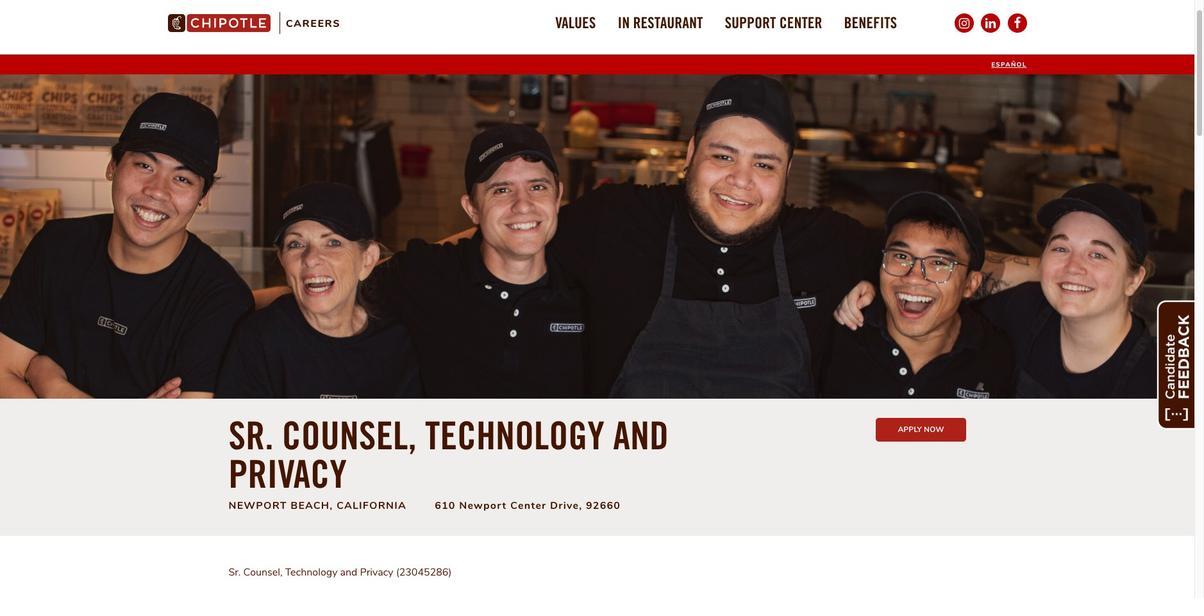 Task type: locate. For each thing, give the bounding box(es) containing it.
2 sr. from the top
[[229, 566, 241, 580]]

counsel, inside sr. counsel, technology and privacy newport beach, california
[[282, 418, 417, 457]]

restaurant
[[634, 16, 703, 31]]

newport
[[229, 499, 287, 513], [460, 499, 507, 513]]

center left drive, at the bottom of page
[[511, 499, 547, 513]]

0 horizontal spatial technology
[[285, 566, 338, 580]]

center right support
[[780, 16, 823, 31]]

and for sr. counsel, technology and privacy newport beach, california
[[614, 418, 669, 457]]

newport right 610
[[460, 499, 507, 513]]

privacy up beach, on the left
[[229, 457, 347, 495]]

technology
[[425, 418, 605, 457], [285, 566, 338, 580]]

now
[[925, 425, 945, 435]]

benefits
[[845, 16, 898, 31]]

1 vertical spatial technology
[[285, 566, 338, 580]]

sr. for sr. counsel, technology and privacy (23045286)
[[229, 566, 241, 580]]

sr. inside sr. counsel, technology and privacy newport beach, california
[[229, 418, 274, 457]]

values link
[[556, 12, 596, 35]]

0 horizontal spatial newport
[[229, 499, 287, 513]]

and
[[614, 418, 669, 457], [340, 566, 358, 580]]

0 horizontal spatial privacy
[[229, 457, 347, 495]]

1 horizontal spatial newport
[[460, 499, 507, 513]]

1 vertical spatial sr.
[[229, 566, 241, 580]]

technology inside sr. counsel, technology and privacy newport beach, california
[[425, 418, 605, 457]]

sr. counsel, technology and privacy newport beach, california
[[229, 418, 669, 513]]

counsel,
[[282, 418, 417, 457], [243, 566, 283, 580]]

careers
[[286, 17, 341, 31]]

sr.
[[229, 418, 274, 457], [229, 566, 241, 580]]

0 vertical spatial sr.
[[229, 418, 274, 457]]

benefits link
[[845, 12, 898, 35]]

apply now link
[[877, 418, 967, 442]]

0 vertical spatial and
[[614, 418, 669, 457]]

1 horizontal spatial privacy
[[360, 566, 394, 580]]

1 horizontal spatial and
[[614, 418, 669, 457]]

1 newport from the left
[[229, 499, 287, 513]]

apply now
[[898, 425, 945, 435]]

privacy inside sr. counsel, technology and privacy newport beach, california
[[229, 457, 347, 495]]

0 horizontal spatial and
[[340, 566, 358, 580]]

1 horizontal spatial center
[[780, 16, 823, 31]]

1 vertical spatial privacy
[[360, 566, 394, 580]]

0 horizontal spatial center
[[511, 499, 547, 513]]

1 horizontal spatial technology
[[425, 418, 605, 457]]

92660
[[586, 499, 621, 513]]

1 vertical spatial and
[[340, 566, 358, 580]]

center
[[780, 16, 823, 31], [511, 499, 547, 513]]

support
[[725, 16, 777, 31]]

610 newport center drive, 92660
[[435, 499, 621, 513]]

sr. for sr. counsel, technology and privacy newport beach, california
[[229, 418, 274, 457]]

newport left beach, on the left
[[229, 499, 287, 513]]

610
[[435, 499, 456, 513]]

and inside sr. counsel, technology and privacy newport beach, california
[[614, 418, 669, 457]]

privacy left (23045286)
[[360, 566, 394, 580]]

technology for sr. counsel, technology and privacy newport beach, california
[[425, 418, 605, 457]]

values
[[556, 16, 596, 31]]

español link
[[992, 60, 1027, 70]]

0 vertical spatial privacy
[[229, 457, 347, 495]]

0 vertical spatial technology
[[425, 418, 605, 457]]

counsel, for sr. counsel, technology and privacy (23045286)
[[243, 566, 283, 580]]

1 sr. from the top
[[229, 418, 274, 457]]

privacy for sr. counsel, technology and privacy (23045286)
[[360, 566, 394, 580]]

privacy
[[229, 457, 347, 495], [360, 566, 394, 580]]

1 vertical spatial counsel,
[[243, 566, 283, 580]]

2 newport from the left
[[460, 499, 507, 513]]

0 vertical spatial counsel,
[[282, 418, 417, 457]]



Task type: vqa. For each thing, say whether or not it's contained in the screenshot.
(23045286) on the left bottom of the page
yes



Task type: describe. For each thing, give the bounding box(es) containing it.
california
[[337, 499, 407, 513]]

español
[[992, 60, 1027, 69]]

support center link
[[725, 12, 823, 35]]

sr. counsel, technology and privacy (23045286)
[[229, 566, 452, 580]]

in restaurant link
[[618, 12, 703, 35]]

beach,
[[291, 499, 333, 513]]

support center
[[725, 16, 823, 31]]

careers link
[[286, 12, 341, 34]]

drive,
[[550, 499, 583, 513]]

and for sr. counsel, technology and privacy (23045286)
[[340, 566, 358, 580]]

chipotle image
[[168, 14, 270, 32]]

in restaurant
[[618, 16, 703, 31]]

privacy for sr. counsel, technology and privacy newport beach, california
[[229, 457, 347, 495]]

in
[[618, 16, 630, 31]]

newport inside sr. counsel, technology and privacy newport beach, california
[[229, 499, 287, 513]]

technology for sr. counsel, technology and privacy (23045286)
[[285, 566, 338, 580]]

1 vertical spatial center
[[511, 499, 547, 513]]

apply
[[898, 425, 922, 435]]

(23045286)
[[396, 566, 452, 580]]

counsel, for sr. counsel, technology and privacy newport beach, california
[[282, 418, 417, 457]]

candidate feedback image
[[1157, 299, 1195, 431]]

0 vertical spatial center
[[780, 16, 823, 31]]



